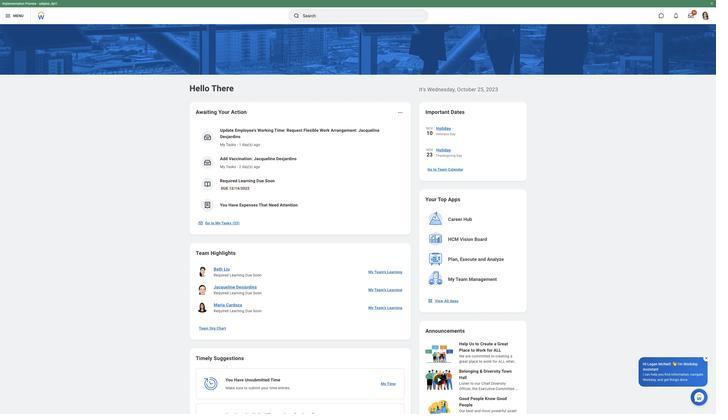 Task type: locate. For each thing, give the bounding box(es) containing it.
0 vertical spatial people
[[471, 397, 484, 402]]

1 nov from the top
[[427, 127, 433, 130]]

learning inside jacqueline desjardins required learning due soon
[[230, 291, 245, 296]]

1 vertical spatial my team's learning button
[[366, 285, 405, 296]]

jacqueline right arrangement:
[[359, 128, 380, 133]]

1 vertical spatial my team's learning
[[369, 288, 403, 293]]

apps for your top apps
[[448, 197, 461, 203]]

1 horizontal spatial go
[[428, 168, 433, 172]]

most
[[482, 410, 491, 414]]

unsubmitted
[[245, 378, 270, 383]]

to inside belonging & diversity town hall listen to our chief diversity officer, the executive committee …
[[471, 382, 474, 386]]

team highlights list
[[196, 264, 405, 317]]

2 vertical spatial my team's learning button
[[366, 303, 405, 314]]

all up creating
[[494, 348, 502, 353]]

a up wher
[[511, 355, 513, 359]]

2 vertical spatial team's
[[375, 306, 387, 310]]

0 horizontal spatial work
[[320, 128, 330, 133]]

good down officer,
[[459, 397, 470, 402]]

1 vertical spatial day(s)
[[242, 165, 253, 169]]

day right thanksgiving
[[457, 154, 462, 158]]

you up make
[[226, 378, 233, 383]]

day(s) right 1
[[242, 143, 253, 147]]

ago for my tasks - 2 day(s) ago
[[254, 165, 260, 169]]

inbox image
[[198, 221, 203, 226]]

soon inside 'awaiting your action' list
[[265, 179, 275, 184]]

close environment banner image
[[711, 2, 714, 5]]

ago down add vaccination: jacqueline desjardins
[[254, 165, 260, 169]]

2 holiday from the top
[[437, 148, 451, 153]]

0 horizontal spatial day
[[450, 133, 456, 136]]

day(s) for 1
[[242, 143, 253, 147]]

to inside button
[[434, 168, 437, 172]]

1 vertical spatial …
[[516, 387, 518, 392]]

and inside "good people know good people our best and most powerful asset"
[[475, 410, 481, 414]]

0 vertical spatial team's
[[375, 270, 387, 275]]

1 horizontal spatial jacqueline
[[254, 157, 275, 162]]

diversity
[[484, 369, 501, 374], [492, 382, 506, 386]]

hall
[[459, 376, 467, 381]]

2 inbox image from the top
[[204, 159, 211, 167]]

and right best
[[475, 410, 481, 414]]

1 vertical spatial have
[[234, 378, 244, 383]]

submit
[[249, 387, 260, 391]]

1 vertical spatial -
[[237, 143, 238, 147]]

holiday for 23
[[437, 148, 451, 153]]

day for 10
[[450, 133, 456, 136]]

implementation
[[2, 2, 24, 6]]

0 vertical spatial inbox image
[[204, 134, 211, 142]]

0 vertical spatial go
[[428, 168, 433, 172]]

belonging & diversity town hall listen to our chief diversity officer, the executive committee …
[[459, 369, 518, 392]]

0 vertical spatial diversity
[[484, 369, 501, 374]]

your left top
[[426, 197, 437, 203]]

search image
[[294, 13, 300, 19]]

3 my team's learning button from the top
[[366, 303, 405, 314]]

2 ago from the top
[[254, 165, 260, 169]]

have
[[229, 203, 238, 208], [234, 378, 244, 383]]

menu banner
[[0, 0, 717, 24]]

have inside button
[[229, 203, 238, 208]]

2 vertical spatial jacqueline
[[214, 285, 235, 290]]

team's for cardoza
[[375, 306, 387, 310]]

awaiting your action list
[[196, 123, 405, 216]]

calendar
[[448, 168, 464, 172]]

inbox image left add
[[204, 159, 211, 167]]

due inside maria cardoza required learning due soon
[[246, 309, 252, 314]]

go
[[428, 168, 433, 172], [205, 221, 210, 226]]

2 vertical spatial and
[[475, 410, 481, 414]]

beth liu required learning due soon
[[214, 267, 262, 278]]

good down "committee" at the right of the page
[[497, 397, 507, 402]]

0 vertical spatial work
[[320, 128, 330, 133]]

ago
[[254, 143, 260, 147], [254, 165, 260, 169]]

0 vertical spatial you
[[220, 203, 228, 208]]

0 vertical spatial jacqueline
[[359, 128, 380, 133]]

due for jacqueline desjardins
[[246, 291, 252, 296]]

1 vertical spatial your
[[426, 197, 437, 203]]

1 vertical spatial a
[[511, 355, 513, 359]]

1 my team's learning button from the top
[[366, 267, 405, 278]]

required down beth liu "button"
[[214, 274, 229, 278]]

have for unsubmitted
[[234, 378, 244, 383]]

2 nov from the top
[[427, 148, 433, 152]]

2 vertical spatial tasks
[[222, 221, 232, 226]]

org
[[210, 327, 216, 331]]

officer,
[[459, 387, 472, 392]]

1 vertical spatial inbox image
[[204, 159, 211, 167]]

a left great
[[494, 342, 497, 347]]

1 vertical spatial people
[[459, 403, 473, 408]]

0 horizontal spatial your
[[219, 109, 230, 115]]

2 vertical spatial desjardins
[[236, 285, 257, 290]]

and left analyze
[[478, 257, 486, 262]]

1 vertical spatial team's
[[375, 288, 387, 293]]

nov down 10
[[427, 148, 433, 152]]

nbox image
[[428, 299, 433, 304]]

my team's learning
[[369, 270, 403, 275], [369, 288, 403, 293], [369, 306, 403, 310]]

- left 1
[[237, 143, 238, 147]]

holiday button for 23
[[436, 147, 521, 154]]

due inside jacqueline desjardins required learning due soon
[[246, 291, 252, 296]]

day(s) right 2
[[242, 165, 253, 169]]

powerful
[[492, 410, 507, 414]]

required up maria
[[214, 291, 229, 296]]

holiday inside "holiday thanksgiving day"
[[437, 148, 451, 153]]

0 vertical spatial your
[[219, 109, 230, 115]]

due down jacqueline desjardins required learning due soon
[[246, 309, 252, 314]]

know
[[485, 397, 496, 402]]

1 vertical spatial diversity
[[492, 382, 506, 386]]

dashboard expenses image
[[204, 202, 211, 210]]

nov
[[427, 127, 433, 130], [427, 148, 433, 152]]

due for beth liu
[[246, 274, 252, 278]]

required for beth
[[214, 274, 229, 278]]

beth liu button
[[212, 267, 232, 273]]

important dates
[[426, 109, 465, 115]]

dates
[[451, 109, 465, 115]]

go inside button
[[428, 168, 433, 172]]

1 vertical spatial apps
[[450, 299, 459, 304]]

employee's
[[235, 128, 257, 133]]

holiday inside holiday veterans day
[[437, 126, 451, 131]]

apps inside 'button'
[[450, 299, 459, 304]]

1 vertical spatial ago
[[254, 165, 260, 169]]

1 vertical spatial you
[[226, 378, 233, 383]]

- inside menu banner
[[37, 2, 38, 6]]

apps for view all apps
[[450, 299, 459, 304]]

learning inside maria cardoza required learning due soon
[[230, 309, 245, 314]]

for right work
[[493, 360, 498, 364]]

due 12/14/2022
[[221, 187, 250, 191]]

soon inside jacqueline desjardins required learning due soon
[[253, 291, 262, 296]]

hi
[[643, 363, 647, 367]]

1 horizontal spatial day
[[457, 154, 462, 158]]

0 vertical spatial nov
[[427, 127, 433, 130]]

you right the dashboard expenses icon
[[220, 203, 228, 208]]

work
[[320, 128, 330, 133], [476, 348, 486, 353]]

0 vertical spatial holiday button
[[436, 125, 521, 132]]

to right inbox icon
[[211, 221, 215, 226]]

my
[[220, 143, 225, 147], [220, 165, 225, 169], [216, 221, 221, 226], [369, 270, 374, 275], [448, 277, 455, 283], [369, 288, 374, 293], [369, 306, 374, 310], [381, 382, 386, 387]]

0 horizontal spatial a
[[494, 342, 497, 347]]

2 day(s) from the top
[[242, 165, 253, 169]]

1 inbox image from the top
[[204, 134, 211, 142]]

1 vertical spatial work
[[476, 348, 486, 353]]

1 horizontal spatial a
[[511, 355, 513, 359]]

33 button
[[685, 10, 697, 22]]

hcm vision board
[[448, 237, 487, 242]]

Search Workday  search field
[[303, 10, 417, 22]]

1 horizontal spatial work
[[476, 348, 486, 353]]

cardoza
[[226, 303, 242, 308]]

for down create
[[487, 348, 493, 353]]

required
[[220, 179, 238, 184], [214, 274, 229, 278], [214, 291, 229, 296], [214, 309, 229, 314]]

1 vertical spatial nov
[[427, 148, 433, 152]]

33
[[693, 11, 696, 14]]

0 vertical spatial apps
[[448, 197, 461, 203]]

day inside "holiday thanksgiving day"
[[457, 154, 462, 158]]

to down "committed"
[[479, 360, 483, 364]]

plan, execute and analyze
[[448, 257, 504, 262]]

0 vertical spatial tasks
[[226, 143, 236, 147]]

you inside button
[[220, 203, 228, 208]]

my time button
[[379, 379, 398, 390]]

inbox image for my tasks - 2 day(s) ago
[[204, 159, 211, 167]]

0 vertical spatial day
[[450, 133, 456, 136]]

0 vertical spatial ago
[[254, 143, 260, 147]]

0 vertical spatial holiday
[[437, 126, 451, 131]]

hub
[[464, 217, 472, 222]]

go inside "button"
[[205, 221, 210, 226]]

need
[[269, 203, 279, 208]]

all
[[494, 348, 502, 353], [499, 360, 505, 364]]

hcm vision board button
[[426, 230, 521, 249]]

soon for desjardins
[[253, 291, 262, 296]]

jacqueline right vaccination:
[[254, 157, 275, 162]]

day right veterans
[[450, 133, 456, 136]]

2 team's from the top
[[375, 288, 387, 293]]

tasks left (33)
[[222, 221, 232, 226]]

1 horizontal spatial good
[[497, 397, 507, 402]]

1 vertical spatial desjardins
[[276, 157, 297, 162]]

0 vertical spatial and
[[478, 257, 486, 262]]

1 day(s) from the top
[[242, 143, 253, 147]]

maria
[[214, 303, 225, 308]]

go down 23
[[428, 168, 433, 172]]

required up due 12/14/2022
[[220, 179, 238, 184]]

nov for 23
[[427, 148, 433, 152]]

work up "committed"
[[476, 348, 486, 353]]

2 vertical spatial -
[[237, 165, 238, 169]]

1 vertical spatial holiday button
[[436, 147, 521, 154]]

and down you
[[658, 378, 664, 382]]

required inside beth liu required learning due soon
[[214, 274, 229, 278]]

things
[[670, 378, 679, 382]]

inbox image
[[204, 134, 211, 142], [204, 159, 211, 167]]

timely
[[196, 356, 212, 362]]

your left action
[[219, 109, 230, 115]]

0 horizontal spatial good
[[459, 397, 470, 402]]

get
[[664, 378, 669, 382]]

tasks left 2
[[226, 165, 236, 169]]

learning inside 'awaiting your action' list
[[239, 179, 256, 184]]

team left org
[[199, 327, 209, 331]]

plan, execute and analyze button
[[426, 250, 521, 269]]

my team's learning button
[[366, 267, 405, 278], [366, 285, 405, 296], [366, 303, 405, 314]]

work right flexible
[[320, 128, 330, 133]]

1 vertical spatial go
[[205, 221, 210, 226]]

0 horizontal spatial time
[[271, 378, 281, 383]]

required for maria
[[214, 309, 229, 314]]

maria cardoza required learning due soon
[[214, 303, 262, 314]]

team
[[438, 168, 447, 172], [196, 250, 209, 257], [456, 277, 468, 283], [199, 327, 209, 331]]

day inside holiday veterans day
[[450, 133, 456, 136]]

1 vertical spatial holiday
[[437, 148, 451, 153]]

0 vertical spatial -
[[37, 2, 38, 6]]

go right inbox icon
[[205, 221, 210, 226]]

soon
[[265, 179, 275, 184], [253, 274, 262, 278], [253, 291, 262, 296], [253, 309, 262, 314]]

have left expenses
[[229, 203, 238, 208]]

required inside maria cardoza required learning due soon
[[214, 309, 229, 314]]

inbox image for my tasks - 1 day(s) ago
[[204, 134, 211, 142]]

have up sure
[[234, 378, 244, 383]]

jacqueline down beth liu "button"
[[214, 285, 235, 290]]

0 vertical spatial my team's learning
[[369, 270, 403, 275]]

diversity up "committee" at the right of the page
[[492, 382, 506, 386]]

holiday up veterans
[[437, 126, 451, 131]]

0 horizontal spatial jacqueline
[[214, 285, 235, 290]]

jacqueline desjardins button
[[212, 285, 259, 291]]

all down creating
[[499, 360, 505, 364]]

required down maria
[[214, 309, 229, 314]]

0 horizontal spatial go
[[205, 221, 210, 226]]

1 vertical spatial for
[[493, 360, 498, 364]]

due down jacqueline desjardins button
[[246, 291, 252, 296]]

go to my tasks (33) button
[[196, 218, 243, 229]]

10
[[427, 130, 433, 137]]

1 team's from the top
[[375, 270, 387, 275]]

team's for desjardins
[[375, 288, 387, 293]]

holiday thanksgiving day
[[436, 148, 462, 158]]

awaiting your action
[[196, 109, 247, 115]]

1 horizontal spatial time
[[387, 382, 396, 387]]

desjardins inside jacqueline desjardins required learning due soon
[[236, 285, 257, 290]]

to down thanksgiving
[[434, 168, 437, 172]]

belonging
[[459, 369, 479, 374]]

town
[[502, 369, 512, 374]]

0 vertical spatial desjardins
[[220, 134, 241, 139]]

and inside 'hi logan mcneil! 👋 i'm workday assistant i can help you find information, navigate workday, and get things done.'
[[658, 378, 664, 382]]

tasks
[[226, 143, 236, 147], [226, 165, 236, 169], [222, 221, 232, 226]]

soon inside beth liu required learning due soon
[[253, 274, 262, 278]]

2 vertical spatial my team's learning
[[369, 306, 403, 310]]

it's wednesday, october 25, 2023
[[419, 86, 498, 93]]

1 vertical spatial day
[[457, 154, 462, 158]]

0 vertical spatial my team's learning button
[[366, 267, 405, 278]]

&
[[480, 369, 483, 374]]

nov left holiday veterans day
[[427, 127, 433, 130]]

time:
[[275, 128, 286, 133]]

people up our
[[459, 403, 473, 408]]

people down 'the'
[[471, 397, 484, 402]]

holiday veterans day
[[436, 126, 456, 136]]

book open image
[[204, 181, 211, 188]]

1 my team's learning from the top
[[369, 270, 403, 275]]

go to team calendar
[[428, 168, 464, 172]]

jacqueline desjardins required learning due soon
[[214, 285, 262, 296]]

2 horizontal spatial jacqueline
[[359, 128, 380, 133]]

1 ago from the top
[[254, 143, 260, 147]]

my team's learning for cardoza
[[369, 306, 403, 310]]

-
[[37, 2, 38, 6], [237, 143, 238, 147], [237, 165, 238, 169]]

mcneil!
[[659, 363, 672, 367]]

you
[[659, 373, 664, 377]]

tasks left 1
[[226, 143, 236, 147]]

- right preview
[[37, 2, 38, 6]]

diversity down work
[[484, 369, 501, 374]]

3 my team's learning from the top
[[369, 306, 403, 310]]

1 holiday from the top
[[437, 126, 451, 131]]

1 holiday button from the top
[[436, 125, 521, 132]]

required inside jacqueline desjardins required learning due soon
[[214, 291, 229, 296]]

apps right all
[[450, 299, 459, 304]]

sure
[[236, 387, 243, 391]]

we
[[459, 355, 465, 359]]

due up jacqueline desjardins button
[[246, 274, 252, 278]]

apps right top
[[448, 197, 461, 203]]

3 team's from the top
[[375, 306, 387, 310]]

due down add vaccination: jacqueline desjardins
[[257, 179, 264, 184]]

0 vertical spatial …
[[514, 360, 517, 364]]

suggestions
[[214, 356, 244, 362]]

go for go to my tasks (33)
[[205, 221, 210, 226]]

profile logan mcneil image
[[702, 12, 710, 21]]

2 my team's learning from the top
[[369, 288, 403, 293]]

desjardins inside "update employee's working time: request flexible work arrangement: jacqueline desjardins"
[[220, 134, 241, 139]]

to left our at the right
[[471, 382, 474, 386]]

you
[[220, 203, 228, 208], [226, 378, 233, 383]]

soon inside maria cardoza required learning due soon
[[253, 309, 262, 314]]

holiday
[[437, 126, 451, 131], [437, 148, 451, 153]]

ago up add vaccination: jacqueline desjardins
[[254, 143, 260, 147]]

to
[[434, 168, 437, 172], [211, 221, 215, 226], [476, 342, 479, 347], [471, 348, 475, 353], [491, 355, 495, 359], [479, 360, 483, 364], [471, 382, 474, 386], [244, 387, 248, 391]]

a
[[494, 342, 497, 347], [511, 355, 513, 359]]

time
[[271, 378, 281, 383], [387, 382, 396, 387]]

1 vertical spatial and
[[658, 378, 664, 382]]

1 vertical spatial tasks
[[226, 165, 236, 169]]

to inside "button"
[[211, 221, 215, 226]]

great
[[459, 360, 468, 364]]

0 vertical spatial day(s)
[[242, 143, 253, 147]]

2
[[239, 165, 241, 169]]

2 holiday button from the top
[[436, 147, 521, 154]]

- for 1
[[237, 143, 238, 147]]

that
[[259, 203, 268, 208]]

action
[[231, 109, 247, 115]]

0 vertical spatial have
[[229, 203, 238, 208]]

1 vertical spatial jacqueline
[[254, 157, 275, 162]]

holiday up thanksgiving
[[437, 148, 451, 153]]

inbox image down awaiting
[[204, 134, 211, 142]]

arrangement:
[[331, 128, 358, 133]]

2 my team's learning button from the top
[[366, 285, 405, 296]]

day(s) for 2
[[242, 165, 253, 169]]

management
[[469, 277, 497, 283]]

x image
[[705, 357, 709, 361]]

people
[[471, 397, 484, 402], [459, 403, 473, 408]]

holiday button for 10
[[436, 125, 521, 132]]

- left 2
[[237, 165, 238, 169]]

due inside beth liu required learning due soon
[[246, 274, 252, 278]]

0 vertical spatial for
[[487, 348, 493, 353]]



Task type: describe. For each thing, give the bounding box(es) containing it.
view
[[435, 299, 444, 304]]

you have expenses that need attention
[[220, 203, 298, 208]]

and inside button
[[478, 257, 486, 262]]

nov for 10
[[427, 127, 433, 130]]

help
[[459, 342, 468, 347]]

nov 10
[[427, 127, 433, 137]]

hello there
[[190, 84, 234, 94]]

help
[[651, 373, 658, 377]]

add vaccination: jacqueline desjardins
[[220, 157, 297, 162]]

view all apps button
[[426, 296, 462, 307]]

adeptai_dpt1
[[39, 2, 57, 6]]

creating
[[496, 355, 510, 359]]

to right us
[[476, 342, 479, 347]]

… inside help us to create a great place to work for all we are committed to creating a great place to work for all wher …
[[514, 360, 517, 364]]

- for adeptai_dpt1
[[37, 2, 38, 6]]

make sure to submit your time entries
[[226, 387, 290, 391]]

update employee's working time: request flexible work arrangement: jacqueline desjardins
[[220, 128, 380, 139]]

vaccination:
[[229, 157, 253, 162]]

thanksgiving
[[436, 154, 456, 158]]

jacqueline inside "update employee's working time: request flexible work arrangement: jacqueline desjardins"
[[359, 128, 380, 133]]

to up work
[[491, 355, 495, 359]]

notifications large image
[[674, 13, 679, 18]]

create
[[481, 342, 493, 347]]

due for maria cardoza
[[246, 309, 252, 314]]

time
[[270, 387, 277, 391]]

it's
[[419, 86, 426, 93]]

execute
[[460, 257, 477, 262]]

attention
[[280, 203, 298, 208]]

team down execute
[[456, 277, 468, 283]]

my time
[[381, 382, 396, 387]]

implementation preview -   adeptai_dpt1
[[2, 2, 57, 6]]

top
[[438, 197, 447, 203]]

0 vertical spatial a
[[494, 342, 497, 347]]

hi logan mcneil! 👋 i'm workday assistant i can help you find information, navigate workday, and get things done.
[[643, 363, 704, 382]]

beth
[[214, 267, 223, 272]]

plan,
[[448, 257, 459, 262]]

to right sure
[[244, 387, 248, 391]]

view all apps
[[435, 299, 459, 304]]

(33)
[[233, 221, 240, 226]]

timely suggestions
[[196, 356, 244, 362]]

entries
[[278, 387, 290, 391]]

team highlights
[[196, 250, 236, 257]]

jacqueline inside jacqueline desjardins required learning due soon
[[214, 285, 235, 290]]

analyze
[[487, 257, 504, 262]]

related actions image
[[398, 110, 403, 115]]

my team's learning for desjardins
[[369, 288, 403, 293]]

required learning due soon
[[220, 179, 275, 184]]

vision
[[460, 237, 474, 242]]

day for 23
[[457, 154, 462, 158]]

announcements element
[[426, 342, 521, 415]]

- for 2
[[237, 165, 238, 169]]

team left calendar
[[438, 168, 447, 172]]

my team's learning button for cardoza
[[366, 303, 405, 314]]

required for jacqueline
[[214, 291, 229, 296]]

have for expenses
[[229, 203, 238, 208]]

good people know good people our best and most powerful asset
[[459, 397, 517, 414]]

my team's learning for liu
[[369, 270, 403, 275]]

learning inside beth liu required learning due soon
[[230, 274, 245, 278]]

to down us
[[471, 348, 475, 353]]

board
[[475, 237, 487, 242]]

inbox large image
[[689, 13, 694, 18]]

highlights
[[211, 250, 236, 257]]

1 good from the left
[[459, 397, 470, 402]]

tasks for 1
[[226, 143, 236, 147]]

working
[[258, 128, 274, 133]]

2023
[[486, 86, 498, 93]]

make
[[226, 387, 235, 391]]

my team's learning button for desjardins
[[366, 285, 405, 296]]

expenses
[[239, 203, 258, 208]]

liu
[[224, 267, 230, 272]]

holiday for 10
[[437, 126, 451, 131]]

👋
[[672, 363, 677, 367]]

work inside help us to create a great place to work for all we are committed to creating a great place to work for all wher …
[[476, 348, 486, 353]]

time inside my time button
[[387, 382, 396, 387]]

hello
[[190, 84, 210, 94]]

help us to create a great place to work for all we are committed to creating a great place to work for all wher …
[[459, 342, 517, 364]]

assistant
[[643, 368, 659, 372]]

my inside "button"
[[216, 221, 221, 226]]

committed
[[472, 355, 491, 359]]

1
[[239, 143, 241, 147]]

you have expenses that need attention button
[[196, 195, 405, 216]]

due left the 12/14/2022
[[221, 187, 228, 191]]

logan
[[648, 363, 658, 367]]

work inside "update employee's working time: request flexible work arrangement: jacqueline desjardins"
[[320, 128, 330, 133]]

update
[[220, 128, 234, 133]]

important
[[426, 109, 450, 115]]

you have unsubmitted time
[[226, 378, 281, 383]]

team org chart button
[[197, 324, 228, 334]]

2 good from the left
[[497, 397, 507, 402]]

go to my tasks (33)
[[205, 221, 240, 226]]

veterans
[[436, 133, 449, 136]]

the
[[473, 387, 478, 392]]

1 vertical spatial all
[[499, 360, 505, 364]]

1 horizontal spatial your
[[426, 197, 437, 203]]

our
[[459, 410, 465, 414]]

us
[[469, 342, 475, 347]]

12/14/2022
[[229, 187, 250, 191]]

team's for liu
[[375, 270, 387, 275]]

add
[[220, 157, 228, 162]]

menu button
[[0, 7, 30, 24]]

media play image
[[436, 377, 443, 384]]

there
[[212, 84, 234, 94]]

ago for my tasks - 1 day(s) ago
[[254, 143, 260, 147]]

go to team calendar button
[[426, 164, 466, 175]]

your
[[261, 387, 269, 391]]

navigate
[[691, 373, 704, 377]]

can
[[645, 373, 651, 377]]

find
[[665, 373, 671, 377]]

you for you have unsubmitted time
[[226, 378, 233, 383]]

justify image
[[5, 13, 11, 19]]

hello there main content
[[0, 24, 717, 415]]

required inside 'awaiting your action' list
[[220, 179, 238, 184]]

important dates element
[[426, 122, 521, 163]]

0 vertical spatial all
[[494, 348, 502, 353]]

menu
[[13, 14, 24, 18]]

your top apps
[[426, 197, 461, 203]]

workday
[[684, 363, 698, 367]]

… inside belonging & diversity town hall listen to our chief diversity officer, the executive committee …
[[516, 387, 518, 392]]

soon for cardoza
[[253, 309, 262, 314]]

i
[[643, 373, 644, 377]]

i'm
[[678, 363, 683, 367]]

asset
[[508, 410, 517, 414]]

request
[[287, 128, 303, 133]]

career
[[448, 217, 463, 222]]

tasks for 2
[[226, 165, 236, 169]]

nov 23
[[427, 148, 433, 158]]

you for you have expenses that need attention
[[220, 203, 228, 208]]

all
[[445, 299, 449, 304]]

soon for liu
[[253, 274, 262, 278]]

tasks inside go to my tasks (33) "button"
[[222, 221, 232, 226]]

my team's learning button for liu
[[366, 267, 405, 278]]

team left highlights
[[196, 250, 209, 257]]

go for go to team calendar
[[428, 168, 433, 172]]



Task type: vqa. For each thing, say whether or not it's contained in the screenshot.
'Management Chain'
no



